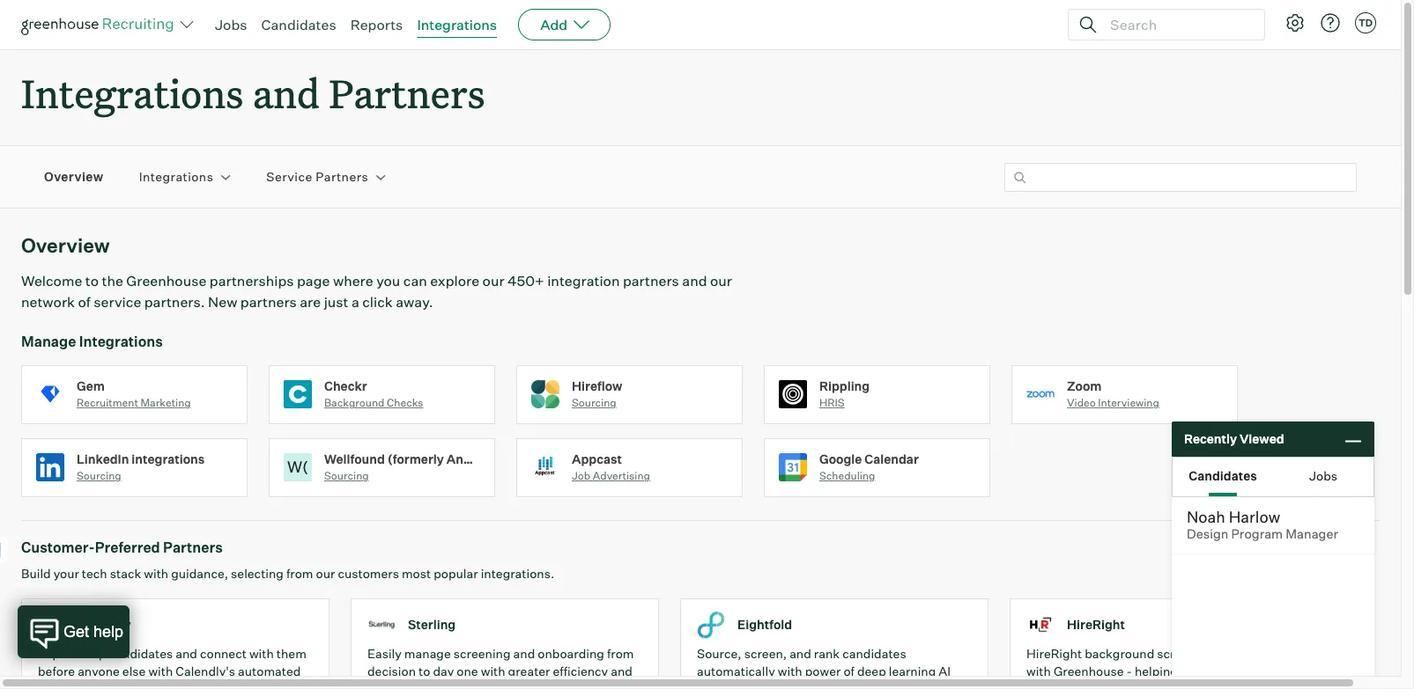 Task type: vqa. For each thing, say whether or not it's contained in the screenshot.


Task type: describe. For each thing, give the bounding box(es) containing it.
add button
[[518, 9, 611, 41]]

hire
[[1204, 664, 1227, 679]]

hireright for hireright
[[1067, 618, 1125, 633]]

1 horizontal spatial our
[[483, 272, 505, 290]]

decision
[[367, 664, 416, 679]]

viewed
[[1240, 432, 1284, 447]]

away.
[[396, 294, 433, 311]]

partners.
[[144, 294, 205, 311]]

customer-
[[21, 539, 95, 557]]

zoom
[[1067, 379, 1102, 394]]

integration
[[547, 272, 620, 290]]

before
[[38, 664, 75, 679]]

compliance.
[[367, 681, 438, 690]]

google calendar scheduling
[[819, 452, 919, 483]]

you inside welcome to the greenhouse partnerships page where you can explore our 450+ integration partners and our network of service partners. new partners are just a click away.
[[376, 272, 400, 290]]

rippling hris
[[819, 379, 870, 410]]

screen,
[[744, 647, 787, 662]]

impress top candidates and connect with them before anyone else with calendly's automated scheduling.
[[38, 647, 307, 690]]

of inside the source, screen, and rank candidates automatically with power of deep learning ai
[[844, 664, 855, 679]]

td button
[[1352, 9, 1380, 37]]

partners inside 'service partners' 'link'
[[316, 170, 368, 185]]

efficiency
[[553, 664, 608, 679]]

wellfound (formerly angellist talent) sourcing
[[324, 452, 550, 483]]

quickly.
[[1146, 681, 1191, 690]]

selecting
[[231, 567, 284, 582]]

preferred
[[95, 539, 160, 557]]

greater
[[508, 664, 550, 679]]

scheduling
[[819, 470, 875, 483]]

tech
[[82, 567, 107, 582]]

new
[[208, 294, 237, 311]]

service partners
[[266, 170, 368, 185]]

design
[[1187, 527, 1229, 543]]

network
[[21, 294, 75, 311]]

integrations.
[[481, 567, 554, 582]]

Search text field
[[1106, 12, 1249, 37]]

are
[[300, 294, 321, 311]]

ai
[[939, 664, 951, 679]]

the
[[102, 272, 123, 290]]

checks
[[387, 397, 423, 410]]

to inside the easily manage screening and onboarding from decision to day one with greater efficiency and compliance.
[[419, 664, 430, 679]]

0 horizontal spatial integrations link
[[139, 169, 214, 186]]

easily
[[367, 647, 402, 662]]

top
[[87, 647, 106, 662]]

popular
[[434, 567, 478, 582]]

customers
[[338, 567, 399, 582]]

and inside hireright background screening integrates with greenhouse - helping you hire and onboard talent more quickly.
[[1229, 664, 1251, 679]]

with up automated
[[249, 647, 274, 662]]

customer-preferred partners
[[21, 539, 223, 557]]

reports link
[[350, 16, 403, 33]]

calendly
[[78, 618, 131, 633]]

manager
[[1286, 527, 1339, 543]]

greenhouse inside hireright background screening integrates with greenhouse - helping you hire and onboard talent more quickly.
[[1054, 664, 1124, 679]]

with inside the source, screen, and rank candidates automatically with power of deep learning ai
[[778, 664, 802, 679]]

your
[[53, 567, 79, 582]]

appcast job advertising
[[572, 452, 650, 483]]

build your tech stack with guidance, selecting from our customers most popular integrations.
[[21, 567, 554, 582]]

from inside the easily manage screening and onboarding from decision to day one with greater efficiency and compliance.
[[607, 647, 634, 662]]

them
[[277, 647, 307, 662]]

jobs
[[215, 16, 247, 33]]

0 horizontal spatial candidates
[[261, 16, 336, 33]]

impress
[[38, 647, 84, 662]]

linkedin
[[77, 452, 129, 467]]

guidance,
[[171, 567, 228, 582]]

and inside welcome to the greenhouse partnerships page where you can explore our 450+ integration partners and our network of service partners. new partners are just a click away.
[[682, 272, 707, 290]]

0 vertical spatial integrations link
[[417, 16, 497, 33]]

configure image
[[1285, 12, 1306, 33]]

hris
[[819, 397, 845, 410]]

else
[[122, 664, 146, 679]]

integrations
[[132, 452, 205, 467]]

integrates
[[1217, 647, 1276, 662]]

sterling
[[408, 618, 456, 633]]

(formerly
[[387, 452, 444, 467]]

service
[[94, 294, 141, 311]]

hireright background screening integrates with greenhouse - helping you hire and onboard talent more quickly.
[[1027, 647, 1276, 690]]

0 vertical spatial from
[[286, 567, 313, 582]]

one
[[457, 664, 478, 679]]

service
[[266, 170, 313, 185]]

noah
[[1187, 508, 1226, 527]]

with right else on the left bottom
[[148, 664, 173, 679]]

talent
[[1078, 681, 1111, 690]]

recently viewed
[[1184, 432, 1284, 447]]

of inside welcome to the greenhouse partnerships page where you can explore our 450+ integration partners and our network of service partners. new partners are just a click away.
[[78, 294, 91, 311]]

screening for hire
[[1157, 647, 1214, 662]]

interviewing
[[1098, 397, 1160, 410]]

connect
[[200, 647, 247, 662]]

candidates inside impress top candidates and connect with them before anyone else with calendly's automated scheduling.
[[109, 647, 173, 662]]

automatically
[[697, 664, 775, 679]]

onboarding
[[538, 647, 604, 662]]

build
[[21, 567, 51, 582]]



Task type: locate. For each thing, give the bounding box(es) containing it.
0 horizontal spatial candidates
[[109, 647, 173, 662]]

calendar
[[865, 452, 919, 467]]

with inside the easily manage screening and onboarding from decision to day one with greater efficiency and compliance.
[[481, 664, 505, 679]]

recruitment
[[77, 397, 138, 410]]

background
[[1085, 647, 1155, 662]]

1 vertical spatial partners
[[240, 294, 297, 311]]

integrations and partners
[[21, 67, 485, 119]]

0 horizontal spatial from
[[286, 567, 313, 582]]

sourcing inside wellfound (formerly angellist talent) sourcing
[[324, 470, 369, 483]]

screening up one
[[454, 647, 511, 662]]

partners for integrations and partners
[[329, 67, 485, 119]]

of
[[78, 294, 91, 311], [844, 664, 855, 679]]

-
[[1127, 664, 1132, 679]]

0 vertical spatial hireright
[[1067, 618, 1125, 633]]

1 vertical spatial greenhouse
[[1054, 664, 1124, 679]]

sourcing inside 'hireflow sourcing'
[[572, 397, 617, 410]]

easily manage screening and onboarding from decision to day one with greater efficiency and compliance.
[[367, 647, 634, 690]]

candidates
[[261, 16, 336, 33], [1189, 468, 1257, 483]]

partners right service
[[316, 170, 368, 185]]

zoom video interviewing
[[1067, 379, 1160, 410]]

candidates up deep
[[843, 647, 906, 662]]

hireright inside hireright background screening integrates with greenhouse - helping you hire and onboard talent more quickly.
[[1027, 647, 1082, 662]]

1 horizontal spatial candidates
[[843, 647, 906, 662]]

calendly's
[[176, 664, 235, 679]]

hireright
[[1067, 618, 1125, 633], [1027, 647, 1082, 662]]

0 vertical spatial overview
[[44, 170, 104, 185]]

integrations
[[417, 16, 497, 33], [21, 67, 244, 119], [139, 170, 214, 185], [79, 333, 163, 351]]

screening
[[454, 647, 511, 662], [1157, 647, 1214, 662]]

0 horizontal spatial greenhouse
[[126, 272, 206, 290]]

tab
[[1273, 458, 1374, 497]]

can
[[403, 272, 427, 290]]

from right selecting
[[286, 567, 313, 582]]

greenhouse up the talent
[[1054, 664, 1124, 679]]

1 horizontal spatial candidates
[[1189, 468, 1257, 483]]

overview link
[[44, 169, 104, 186]]

to left the
[[85, 272, 99, 290]]

welcome
[[21, 272, 82, 290]]

candidates right jobs 'link'
[[261, 16, 336, 33]]

1 candidates from the left
[[109, 647, 173, 662]]

gem recruitment marketing
[[77, 379, 191, 410]]

2 horizontal spatial our
[[710, 272, 732, 290]]

you inside hireright background screening integrates with greenhouse - helping you hire and onboard talent more quickly.
[[1181, 664, 1202, 679]]

1 horizontal spatial of
[[844, 664, 855, 679]]

with
[[144, 567, 168, 582], [249, 647, 274, 662], [148, 664, 173, 679], [481, 664, 505, 679], [778, 664, 802, 679], [1027, 664, 1051, 679]]

wellfound
[[324, 452, 385, 467]]

hireflow
[[572, 379, 623, 394]]

0 vertical spatial you
[[376, 272, 400, 290]]

angellist
[[446, 452, 505, 467]]

w(
[[287, 458, 308, 477]]

program
[[1231, 527, 1283, 543]]

eightfold
[[738, 618, 792, 633]]

you
[[376, 272, 400, 290], [1181, 664, 1202, 679]]

anyone
[[78, 664, 120, 679]]

harlow
[[1229, 508, 1280, 527]]

just
[[324, 294, 348, 311]]

0 vertical spatial partners
[[329, 67, 485, 119]]

screening inside hireright background screening integrates with greenhouse - helping you hire and onboard talent more quickly.
[[1157, 647, 1214, 662]]

hireright up background
[[1067, 618, 1125, 633]]

2 candidates from the left
[[843, 647, 906, 662]]

from up efficiency
[[607, 647, 634, 662]]

stack
[[110, 567, 141, 582]]

rippling
[[819, 379, 870, 394]]

0 horizontal spatial sourcing
[[77, 470, 121, 483]]

sourcing down wellfound
[[324, 470, 369, 483]]

450+
[[508, 272, 544, 290]]

with right stack
[[144, 567, 168, 582]]

candidates
[[109, 647, 173, 662], [843, 647, 906, 662]]

greenhouse
[[126, 272, 206, 290], [1054, 664, 1124, 679]]

power
[[805, 664, 841, 679]]

video
[[1067, 397, 1096, 410]]

greenhouse up partners.
[[126, 272, 206, 290]]

partners down the partnerships
[[240, 294, 297, 311]]

2 screening from the left
[[1157, 647, 1214, 662]]

click
[[362, 294, 393, 311]]

partners
[[329, 67, 485, 119], [316, 170, 368, 185], [163, 539, 223, 557]]

0 vertical spatial of
[[78, 294, 91, 311]]

overview
[[44, 170, 104, 185], [21, 234, 110, 257]]

sourcing inside the linkedin integrations sourcing
[[77, 470, 121, 483]]

with down screen,
[[778, 664, 802, 679]]

sourcing down linkedin at the left
[[77, 470, 121, 483]]

to
[[85, 272, 99, 290], [419, 664, 430, 679]]

1 vertical spatial partners
[[316, 170, 368, 185]]

with up onboard
[[1027, 664, 1051, 679]]

1 vertical spatial you
[[1181, 664, 1202, 679]]

partners down 'reports'
[[329, 67, 485, 119]]

source, screen, and rank candidates automatically with power of deep learning ai
[[697, 647, 951, 679]]

explore
[[430, 272, 479, 290]]

job
[[572, 470, 591, 483]]

0 horizontal spatial partners
[[240, 294, 297, 311]]

integrations link
[[417, 16, 497, 33], [139, 169, 214, 186]]

candidates inside tab list
[[1189, 468, 1257, 483]]

manage
[[21, 333, 76, 351]]

0 horizontal spatial you
[[376, 272, 400, 290]]

add
[[540, 16, 568, 33]]

0 horizontal spatial our
[[316, 567, 335, 582]]

and inside the source, screen, and rank candidates automatically with power of deep learning ai
[[790, 647, 811, 662]]

source,
[[697, 647, 742, 662]]

2 vertical spatial partners
[[163, 539, 223, 557]]

onboard
[[1027, 681, 1075, 690]]

td
[[1359, 17, 1373, 29]]

you up click
[[376, 272, 400, 290]]

appcast
[[572, 452, 622, 467]]

1 vertical spatial to
[[419, 664, 430, 679]]

checkr
[[324, 379, 367, 394]]

advertising
[[593, 470, 650, 483]]

and inside impress top candidates and connect with them before anyone else with calendly's automated scheduling.
[[176, 647, 197, 662]]

screening for one
[[454, 647, 511, 662]]

a
[[352, 294, 359, 311]]

1 vertical spatial hireright
[[1027, 647, 1082, 662]]

gem
[[77, 379, 105, 394]]

candidates link
[[261, 16, 336, 33]]

0 vertical spatial partners
[[623, 272, 679, 290]]

0 horizontal spatial of
[[78, 294, 91, 311]]

1 horizontal spatial from
[[607, 647, 634, 662]]

1 horizontal spatial screening
[[1157, 647, 1214, 662]]

sourcing
[[572, 397, 617, 410], [77, 470, 121, 483], [324, 470, 369, 483]]

learning
[[889, 664, 936, 679]]

our
[[483, 272, 505, 290], [710, 272, 732, 290], [316, 567, 335, 582]]

None text field
[[1005, 163, 1357, 192]]

sourcing down hireflow
[[572, 397, 617, 410]]

1 horizontal spatial you
[[1181, 664, 1202, 679]]

linkedin integrations sourcing
[[77, 452, 205, 483]]

partners for customer-preferred partners
[[163, 539, 223, 557]]

greenhouse recruiting image
[[21, 14, 180, 35]]

1 screening from the left
[[454, 647, 511, 662]]

1 horizontal spatial integrations link
[[417, 16, 497, 33]]

automated
[[238, 664, 301, 679]]

jobs link
[[215, 16, 247, 33]]

with inside hireright background screening integrates with greenhouse - helping you hire and onboard talent more quickly.
[[1027, 664, 1051, 679]]

0 horizontal spatial to
[[85, 272, 99, 290]]

candidates tab list
[[1173, 458, 1374, 497]]

rank
[[814, 647, 840, 662]]

from
[[286, 567, 313, 582], [607, 647, 634, 662]]

2 horizontal spatial sourcing
[[572, 397, 617, 410]]

1 vertical spatial integrations link
[[139, 169, 214, 186]]

1 horizontal spatial sourcing
[[324, 470, 369, 483]]

1 vertical spatial overview
[[21, 234, 110, 257]]

reports
[[350, 16, 403, 33]]

of left service
[[78, 294, 91, 311]]

1 horizontal spatial greenhouse
[[1054, 664, 1124, 679]]

0 vertical spatial candidates
[[261, 16, 336, 33]]

and
[[253, 67, 320, 119], [682, 272, 707, 290], [176, 647, 197, 662], [513, 647, 535, 662], [790, 647, 811, 662], [611, 664, 633, 679], [1229, 664, 1251, 679]]

of left deep
[[844, 664, 855, 679]]

1 vertical spatial candidates
[[1189, 468, 1257, 483]]

1 horizontal spatial to
[[419, 664, 430, 679]]

marketing
[[141, 397, 191, 410]]

service partners link
[[266, 169, 368, 186]]

candidates down recently viewed
[[1189, 468, 1257, 483]]

screening up helping
[[1157, 647, 1214, 662]]

candidates up else on the left bottom
[[109, 647, 173, 662]]

1 vertical spatial from
[[607, 647, 634, 662]]

candidates inside the source, screen, and rank candidates automatically with power of deep learning ai
[[843, 647, 906, 662]]

hireright for hireright background screening integrates with greenhouse - helping you hire and onboard talent more quickly.
[[1027, 647, 1082, 662]]

hireright up onboard
[[1027, 647, 1082, 662]]

1 vertical spatial of
[[844, 664, 855, 679]]

0 vertical spatial greenhouse
[[126, 272, 206, 290]]

0 horizontal spatial screening
[[454, 647, 511, 662]]

recently
[[1184, 432, 1237, 447]]

1 horizontal spatial partners
[[623, 272, 679, 290]]

partners up "guidance," on the bottom left of the page
[[163, 539, 223, 557]]

deep
[[857, 664, 886, 679]]

screening inside the easily manage screening and onboarding from decision to day one with greater efficiency and compliance.
[[454, 647, 511, 662]]

to inside welcome to the greenhouse partnerships page where you can explore our 450+ integration partners and our network of service partners. new partners are just a click away.
[[85, 272, 99, 290]]

with right one
[[481, 664, 505, 679]]

talent)
[[507, 452, 550, 467]]

most
[[402, 567, 431, 582]]

0 vertical spatial to
[[85, 272, 99, 290]]

greenhouse inside welcome to the greenhouse partnerships page where you can explore our 450+ integration partners and our network of service partners. new partners are just a click away.
[[126, 272, 206, 290]]

hireflow sourcing
[[572, 379, 623, 410]]

to down the "manage"
[[419, 664, 430, 679]]

partners right integration
[[623, 272, 679, 290]]

where
[[333, 272, 373, 290]]

day
[[433, 664, 454, 679]]

td button
[[1355, 12, 1376, 33]]

you left hire
[[1181, 664, 1202, 679]]



